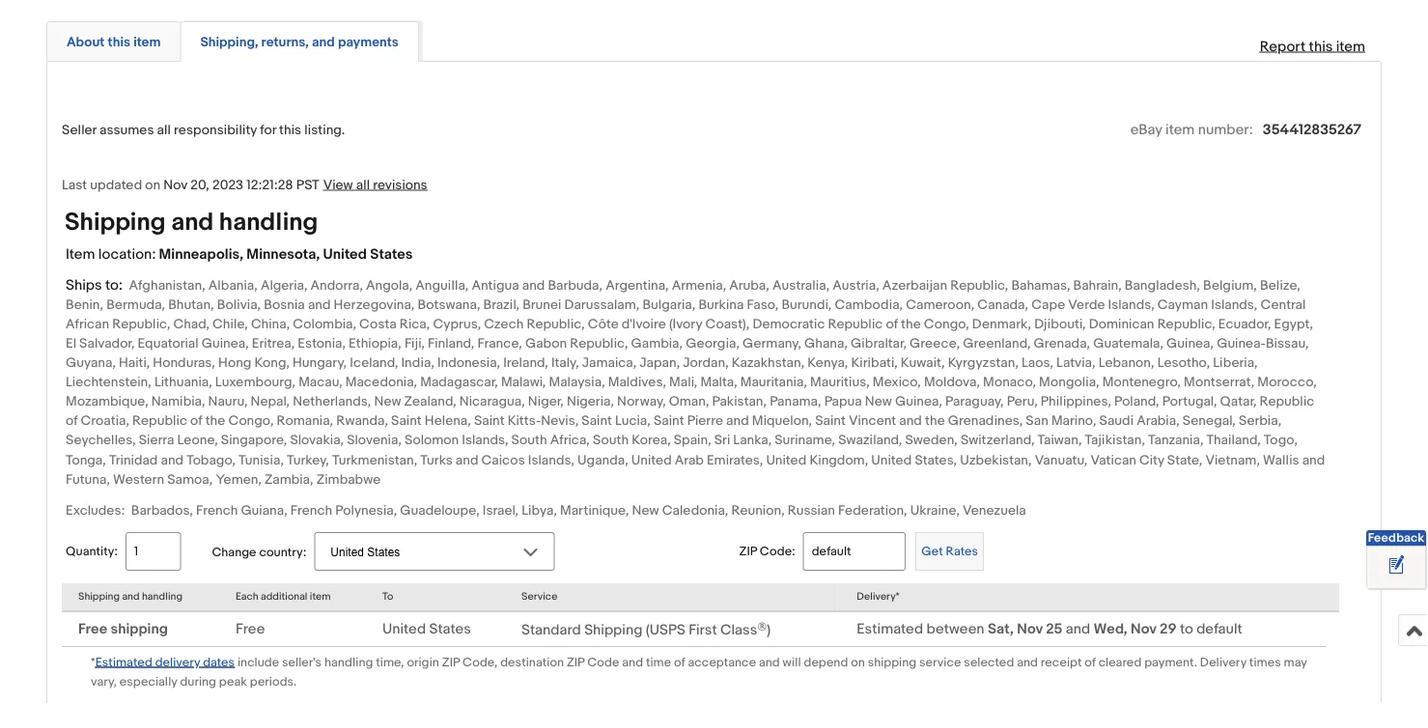 Task type: locate. For each thing, give the bounding box(es) containing it.
free up *
[[78, 620, 107, 638]]

macau,
[[299, 374, 343, 391]]

french down yemen, at the bottom left of page
[[196, 502, 238, 519]]

0 horizontal spatial south
[[512, 432, 547, 449]]

on
[[145, 177, 160, 193], [851, 655, 865, 670]]

excludes:
[[66, 502, 125, 519]]

1 horizontal spatial french
[[291, 502, 332, 519]]

handling inside include seller's handling time, origin zip code, destination zip code and time of acceptance and will depend on shipping service selected and receipt of cleared payment. delivery times may vary, especially during peak periods.
[[325, 655, 373, 670]]

states up angola,
[[370, 245, 413, 263]]

shipping and handling
[[65, 207, 318, 237], [78, 591, 183, 603]]

1 horizontal spatial republic
[[828, 316, 883, 332]]

shipping up * estimated delivery dates
[[111, 620, 168, 638]]

and left will
[[759, 655, 780, 670]]

1 free from the left
[[78, 620, 107, 638]]

item right additional
[[310, 591, 331, 603]]

congo, down cameroon,
[[924, 316, 970, 332]]

the up the sweden,
[[925, 413, 945, 429]]

germany,
[[743, 335, 802, 352]]

guyana,
[[66, 355, 116, 371]]

austria,
[[833, 277, 880, 294]]

item inside report this item link
[[1337, 37, 1366, 55]]

item for report this item
[[1337, 37, 1366, 55]]

1 saint from the left
[[391, 413, 422, 429]]

ethiopia,
[[349, 335, 402, 352]]

ships to:
[[66, 276, 123, 294]]

tab list
[[46, 17, 1382, 62]]

nevis,
[[541, 413, 579, 429]]

this right report
[[1309, 37, 1333, 55]]

2 free from the left
[[236, 620, 265, 638]]

shipping up code
[[585, 621, 643, 639]]

united states
[[383, 620, 471, 638]]

0 vertical spatial states
[[370, 245, 413, 263]]

philippines,
[[1041, 394, 1112, 410]]

nov left 29
[[1131, 620, 1157, 638]]

0 horizontal spatial estimated
[[95, 655, 152, 670]]

the
[[901, 316, 921, 332], [205, 413, 225, 429], [925, 413, 945, 429]]

seller's
[[282, 655, 322, 670]]

laos,
[[1022, 355, 1054, 371]]

islands,
[[1109, 297, 1155, 313], [1212, 297, 1258, 313], [462, 432, 509, 449], [528, 452, 575, 468]]

acceptance
[[688, 655, 756, 670]]

republic, up gabon
[[527, 316, 585, 332]]

payments
[[338, 34, 399, 50]]

darussalam,
[[565, 297, 640, 313]]

0 horizontal spatial the
[[205, 413, 225, 429]]

grenadines,
[[948, 413, 1023, 429]]

new down macedonia,
[[374, 394, 401, 410]]

0 horizontal spatial guinea,
[[202, 335, 249, 352]]

code
[[587, 655, 620, 670]]

item right ebay
[[1166, 121, 1195, 138]]

2 horizontal spatial new
[[865, 394, 892, 410]]

0 horizontal spatial all
[[157, 121, 171, 138]]

polynesia,
[[335, 502, 397, 519]]

tajikistan,
[[1085, 432, 1146, 449]]

0 vertical spatial estimated
[[857, 620, 924, 638]]

nov left the 20,
[[164, 177, 187, 193]]

1 vertical spatial states
[[429, 620, 471, 638]]

nicaragua,
[[460, 394, 525, 410]]

verde
[[1069, 297, 1106, 313]]

islands, up caicos
[[462, 432, 509, 449]]

this inside about this item button
[[108, 34, 130, 50]]

new left caledonia, at bottom
[[632, 502, 659, 519]]

guatemala,
[[1094, 335, 1164, 352]]

2 vertical spatial republic
[[132, 413, 187, 429]]

0 vertical spatial republic
[[828, 316, 883, 332]]

0 vertical spatial on
[[145, 177, 160, 193]]

western
[[113, 471, 164, 488]]

1 horizontal spatial free
[[236, 620, 265, 638]]

republic down cambodia,
[[828, 316, 883, 332]]

tunisia,
[[239, 452, 284, 468]]

0 horizontal spatial shipping
[[111, 620, 168, 638]]

2 horizontal spatial handling
[[325, 655, 373, 670]]

1 vertical spatial shipping and handling
[[78, 591, 183, 603]]

south up uganda,
[[593, 432, 629, 449]]

1 vertical spatial all
[[356, 177, 370, 193]]

updated
[[90, 177, 142, 193]]

and left time
[[622, 655, 643, 670]]

oman,
[[669, 394, 709, 410]]

0 vertical spatial shipping
[[111, 620, 168, 638]]

0 horizontal spatial republic
[[132, 413, 187, 429]]

guinea,
[[202, 335, 249, 352], [1167, 335, 1214, 352], [895, 394, 943, 410]]

0 horizontal spatial nov
[[164, 177, 187, 193]]

on right depend
[[851, 655, 865, 670]]

saint down zealand,
[[391, 413, 422, 429]]

estimated up vary,
[[95, 655, 152, 670]]

item inside about this item button
[[133, 34, 161, 50]]

congo, up singapore,
[[228, 413, 274, 429]]

item right 'about'
[[133, 34, 161, 50]]

nov left 25
[[1017, 620, 1043, 638]]

zip left code:
[[740, 544, 757, 559]]

this for about
[[108, 34, 130, 50]]

free for free
[[236, 620, 265, 638]]

report this item link
[[1251, 28, 1376, 64]]

new up vincent
[[865, 394, 892, 410]]

all right 'view'
[[356, 177, 370, 193]]

0 horizontal spatial on
[[145, 177, 160, 193]]

shipping up location:
[[65, 207, 166, 237]]

united
[[323, 245, 367, 263], [632, 452, 672, 468], [766, 452, 807, 468], [872, 452, 912, 468], [383, 620, 426, 638]]

south
[[512, 432, 547, 449], [593, 432, 629, 449]]

1 horizontal spatial shipping
[[868, 655, 917, 670]]

finland,
[[428, 335, 475, 352]]

free for free shipping
[[78, 620, 107, 638]]

saint down papua
[[815, 413, 846, 429]]

guinea, down chile,
[[202, 335, 249, 352]]

handling left time,
[[325, 655, 373, 670]]

shipping, returns, and payments button
[[200, 33, 399, 51]]

united up andorra,
[[323, 245, 367, 263]]

1 vertical spatial on
[[851, 655, 865, 670]]

guinea, up lesotho,
[[1167, 335, 1214, 352]]

sri
[[715, 432, 730, 449]]

jamaica,
[[582, 355, 637, 371]]

estimated down the delivery*
[[857, 620, 924, 638]]

this for report
[[1309, 37, 1333, 55]]

1 vertical spatial republic
[[1260, 394, 1315, 410]]

kuwait,
[[901, 355, 945, 371]]

republic
[[828, 316, 883, 332], [1260, 394, 1315, 410], [132, 413, 187, 429]]

1 horizontal spatial new
[[632, 502, 659, 519]]

monaco,
[[983, 374, 1036, 391]]

panama,
[[770, 394, 822, 410]]

the up the greece,
[[901, 316, 921, 332]]

1 horizontal spatial the
[[901, 316, 921, 332]]

1 vertical spatial shipping
[[868, 655, 917, 670]]

1 horizontal spatial nov
[[1017, 620, 1043, 638]]

1 horizontal spatial congo,
[[924, 316, 970, 332]]

africa,
[[550, 432, 590, 449]]

shipping up free shipping
[[78, 591, 120, 603]]

state,
[[1168, 452, 1203, 468]]

last updated on nov 20, 2023 12:21:28 pst view all revisions
[[62, 177, 428, 193]]

bosnia
[[264, 297, 305, 313]]

of right the "receipt"
[[1085, 655, 1096, 670]]

1 horizontal spatial estimated
[[857, 620, 924, 638]]

1 vertical spatial congo,
[[228, 413, 274, 429]]

and right wallis
[[1303, 452, 1326, 468]]

1 vertical spatial estimated
[[95, 655, 152, 670]]

zip
[[740, 544, 757, 559], [442, 655, 460, 670], [567, 655, 585, 670]]

zip left code
[[567, 655, 585, 670]]

saint up korea,
[[654, 413, 684, 429]]

class
[[721, 621, 758, 639]]

shipping
[[65, 207, 166, 237], [78, 591, 120, 603], [585, 621, 643, 639]]

denmark,
[[973, 316, 1032, 332]]

french down zambia,
[[291, 502, 332, 519]]

bolivia,
[[217, 297, 261, 313]]

equatorial
[[138, 335, 199, 352]]

will
[[783, 655, 801, 670]]

delivery*
[[857, 591, 900, 603]]

samoa,
[[167, 471, 213, 488]]

shipping inside include seller's handling time, origin zip code, destination zip code and time of acceptance and will depend on shipping service selected and receipt of cleared payment. delivery times may vary, especially during peak periods.
[[868, 655, 917, 670]]

this
[[108, 34, 130, 50], [1309, 37, 1333, 55], [279, 121, 301, 138]]

handling up 'minnesota,'
[[219, 207, 318, 237]]

this right for at left
[[279, 121, 301, 138]]

0 horizontal spatial new
[[374, 394, 401, 410]]

2 horizontal spatial republic
[[1260, 394, 1315, 410]]

netherlands,
[[293, 394, 371, 410]]

depend
[[804, 655, 848, 670]]

2 horizontal spatial zip
[[740, 544, 757, 559]]

shipping,
[[200, 34, 258, 50]]

0 vertical spatial handling
[[219, 207, 318, 237]]

lithuania,
[[154, 374, 212, 391]]

ghana,
[[805, 335, 848, 352]]

1 horizontal spatial on
[[851, 655, 865, 670]]

on right updated
[[145, 177, 160, 193]]

vietnam,
[[1206, 452, 1260, 468]]

handling down quantity: text field
[[142, 591, 183, 603]]

1 horizontal spatial south
[[593, 432, 629, 449]]

1 horizontal spatial all
[[356, 177, 370, 193]]

item right report
[[1337, 37, 1366, 55]]

maldives,
[[608, 374, 666, 391]]

the down nauru,
[[205, 413, 225, 429]]

this right 'about'
[[108, 34, 130, 50]]

4 saint from the left
[[654, 413, 684, 429]]

2 vertical spatial shipping
[[585, 621, 643, 639]]

0 horizontal spatial congo,
[[228, 413, 274, 429]]

handling
[[219, 207, 318, 237], [142, 591, 183, 603], [325, 655, 373, 670]]

islands, up dominican
[[1109, 297, 1155, 313]]

shipping left service
[[868, 655, 917, 670]]

0 horizontal spatial french
[[196, 502, 238, 519]]

and
[[312, 34, 335, 50], [171, 207, 214, 237], [522, 277, 545, 294], [308, 297, 331, 313], [727, 413, 749, 429], [900, 413, 922, 429], [161, 452, 184, 468], [456, 452, 479, 468], [1303, 452, 1326, 468], [122, 591, 140, 603], [1066, 620, 1091, 638], [622, 655, 643, 670], [759, 655, 780, 670], [1017, 655, 1038, 670]]

0 vertical spatial congo,
[[924, 316, 970, 332]]

kenya,
[[808, 355, 848, 371]]

brunei
[[523, 297, 562, 313]]

libya,
[[522, 502, 557, 519]]

republic up sierra
[[132, 413, 187, 429]]

south down kitts-
[[512, 432, 547, 449]]

and right returns, on the left top of the page
[[312, 34, 335, 50]]

zip right origin
[[442, 655, 460, 670]]

iceland,
[[350, 355, 398, 371]]

azerbaijan
[[883, 277, 948, 294]]

2 horizontal spatial guinea,
[[1167, 335, 1214, 352]]

2 vertical spatial handling
[[325, 655, 373, 670]]

0 horizontal spatial this
[[108, 34, 130, 50]]

united down suriname,
[[766, 452, 807, 468]]

and up free shipping
[[122, 591, 140, 603]]

marino,
[[1052, 413, 1097, 429]]

shipping inside standard shipping (usps first class ® )
[[585, 621, 643, 639]]

nov for 25
[[1017, 620, 1043, 638]]

sat,
[[988, 620, 1014, 638]]

free down each
[[236, 620, 265, 638]]

shipping and handling up free shipping
[[78, 591, 183, 603]]

standard shipping (usps first class ® )
[[522, 620, 771, 639]]

federation,
[[839, 502, 908, 519]]

0 vertical spatial all
[[157, 121, 171, 138]]

2 horizontal spatial nov
[[1131, 620, 1157, 638]]

states up origin
[[429, 620, 471, 638]]

guadeloupe,
[[400, 502, 480, 519]]

and inside button
[[312, 34, 335, 50]]

pierre
[[687, 413, 724, 429]]

all right assumes
[[157, 121, 171, 138]]

shipping and handling up minneapolis,
[[65, 207, 318, 237]]

saint down nicaragua,
[[474, 413, 505, 429]]

0 horizontal spatial free
[[78, 620, 107, 638]]

1 vertical spatial handling
[[142, 591, 183, 603]]

and right 25
[[1066, 620, 1091, 638]]

republic down 'morocco,' at right bottom
[[1260, 394, 1315, 410]]

2 horizontal spatial this
[[1309, 37, 1333, 55]]

haiti,
[[119, 355, 150, 371]]

republic, down cayman
[[1158, 316, 1216, 332]]

this inside report this item link
[[1309, 37, 1333, 55]]

namibia,
[[151, 394, 205, 410]]

guinea, down mexico, at right bottom
[[895, 394, 943, 410]]

tanzania,
[[1149, 432, 1204, 449]]

all
[[157, 121, 171, 138], [356, 177, 370, 193]]

estimated
[[857, 620, 924, 638], [95, 655, 152, 670]]

poland,
[[1115, 394, 1160, 410]]

354412835267
[[1263, 121, 1362, 138]]

saint down "nigeria,"
[[582, 413, 612, 429]]



Task type: describe. For each thing, give the bounding box(es) containing it.
solomon
[[405, 432, 459, 449]]

mali,
[[669, 374, 698, 391]]

1 south from the left
[[512, 432, 547, 449]]

2 french from the left
[[291, 502, 332, 519]]

and up 'brunei'
[[522, 277, 545, 294]]

0 vertical spatial shipping
[[65, 207, 166, 237]]

estonia,
[[298, 335, 346, 352]]

bangladesh,
[[1125, 277, 1201, 294]]

during
[[180, 674, 216, 689]]

vanuatu,
[[1035, 452, 1088, 468]]

croatia,
[[81, 413, 129, 429]]

antigua
[[472, 277, 519, 294]]

slovakia,
[[290, 432, 344, 449]]

and right turks at the left bottom of the page
[[456, 452, 479, 468]]

turkmenistan,
[[332, 452, 417, 468]]

1 horizontal spatial zip
[[567, 655, 585, 670]]

martinique,
[[560, 502, 629, 519]]

swaziland,
[[839, 432, 903, 449]]

of up gibraltar,
[[886, 316, 898, 332]]

0 horizontal spatial states
[[370, 245, 413, 263]]

times
[[1250, 655, 1281, 670]]

to:
[[105, 276, 123, 294]]

country:
[[259, 545, 306, 560]]

5 saint from the left
[[815, 413, 846, 429]]

to
[[383, 591, 393, 603]]

zambia,
[[265, 471, 313, 488]]

morocco,
[[1258, 374, 1317, 391]]

cyprus,
[[433, 316, 481, 332]]

and up minneapolis,
[[171, 207, 214, 237]]

about
[[67, 34, 105, 50]]

2 saint from the left
[[474, 413, 505, 429]]

20,
[[190, 177, 209, 193]]

madagascar,
[[420, 374, 498, 391]]

nov for 20,
[[164, 177, 187, 193]]

mongolia,
[[1039, 374, 1100, 391]]

on inside include seller's handling time, origin zip code, destination zip code and time of acceptance and will depend on shipping service selected and receipt of cleared payment. delivery times may vary, especially during peak periods.
[[851, 655, 865, 670]]

cambodia,
[[835, 297, 903, 313]]

0 vertical spatial shipping and handling
[[65, 207, 318, 237]]

minneapolis,
[[159, 245, 243, 263]]

vary,
[[91, 674, 117, 689]]

0 horizontal spatial zip
[[442, 655, 460, 670]]

coast),
[[706, 316, 750, 332]]

additional
[[261, 591, 308, 603]]

service
[[522, 591, 558, 603]]

hungary,
[[293, 355, 347, 371]]

to
[[1180, 620, 1194, 638]]

1 horizontal spatial guinea,
[[895, 394, 943, 410]]

ukraine,
[[911, 502, 960, 519]]

1 horizontal spatial this
[[279, 121, 301, 138]]

norway,
[[617, 394, 666, 410]]

chile,
[[213, 316, 248, 332]]

republic, up canada,
[[951, 277, 1009, 294]]

republic, down bermuda,
[[112, 316, 170, 332]]

and down sierra
[[161, 452, 184, 468]]

paraguay,
[[946, 394, 1004, 410]]

leone,
[[177, 432, 218, 449]]

3 saint from the left
[[582, 413, 612, 429]]

and down pakistan,
[[727, 413, 749, 429]]

kiribati,
[[851, 355, 898, 371]]

change country:
[[212, 545, 306, 560]]

burkina
[[699, 297, 744, 313]]

arab
[[675, 452, 704, 468]]

rates
[[946, 544, 979, 559]]

malaysia,
[[549, 374, 605, 391]]

el
[[66, 335, 76, 352]]

and up colombia,
[[308, 297, 331, 313]]

republic, down côte on the top of the page
[[570, 335, 628, 352]]

bhutan,
[[168, 297, 214, 313]]

Quantity: text field
[[125, 532, 181, 571]]

especially
[[120, 674, 177, 689]]

ZIP Code: text field
[[803, 532, 906, 571]]

lanka,
[[734, 432, 772, 449]]

mexico,
[[873, 374, 921, 391]]

of right time
[[674, 655, 685, 670]]

rwanda,
[[336, 413, 388, 429]]

and left the "receipt"
[[1017, 655, 1038, 670]]

0 horizontal spatial handling
[[142, 591, 183, 603]]

receipt
[[1041, 655, 1082, 670]]

1 horizontal spatial states
[[429, 620, 471, 638]]

time,
[[376, 655, 404, 670]]

montserrat,
[[1184, 374, 1255, 391]]

romania,
[[277, 413, 333, 429]]

excludes: barbados, french guiana, french polynesia, guadeloupe, israel, libya, martinique, new caledonia, reunion, russian federation, ukraine, venezuela
[[66, 502, 1027, 519]]

delivery
[[1201, 655, 1247, 670]]

fiji,
[[405, 335, 425, 352]]

of left croatia,
[[66, 413, 78, 429]]

free shipping
[[78, 620, 168, 638]]

botswana,
[[418, 297, 481, 313]]

item for about this item
[[133, 34, 161, 50]]

cleared
[[1099, 655, 1142, 670]]

1 vertical spatial shipping
[[78, 591, 120, 603]]

united down swaziland,
[[872, 452, 912, 468]]

change
[[212, 545, 256, 560]]

rica,
[[400, 316, 430, 332]]

nauru,
[[208, 394, 248, 410]]

1 horizontal spatial handling
[[219, 207, 318, 237]]

mauritius,
[[810, 374, 870, 391]]

1 french from the left
[[196, 502, 238, 519]]

belize,
[[1261, 277, 1301, 294]]

2 south from the left
[[593, 432, 629, 449]]

guinea-
[[1217, 335, 1266, 352]]

nigeria,
[[567, 394, 614, 410]]

macedonia,
[[346, 374, 417, 391]]

côte
[[588, 316, 619, 332]]

algeria,
[[261, 277, 308, 294]]

lesotho,
[[1158, 355, 1210, 371]]

armenia,
[[672, 277, 727, 294]]

peru,
[[1007, 394, 1038, 410]]

barbuda,
[[548, 277, 603, 294]]

quantity:
[[66, 544, 118, 559]]

jordan,
[[683, 355, 729, 371]]

of up leone,
[[190, 413, 202, 429]]

2 horizontal spatial the
[[925, 413, 945, 429]]

last
[[62, 177, 87, 193]]

caicos
[[482, 452, 525, 468]]

united down to
[[383, 620, 426, 638]]

senegal,
[[1183, 413, 1236, 429]]

ecuador,
[[1219, 316, 1272, 332]]

angola,
[[366, 277, 413, 294]]

®
[[758, 620, 767, 631]]

united down korea,
[[632, 452, 672, 468]]

get rates button
[[916, 532, 984, 571]]

lucia,
[[615, 413, 651, 429]]

colombia,
[[293, 316, 356, 332]]

tab list containing about this item
[[46, 17, 1382, 62]]

islands, down belgium,
[[1212, 297, 1258, 313]]

12:21:28
[[246, 177, 293, 193]]

view all revisions link
[[319, 176, 428, 193]]

and up the sweden,
[[900, 413, 922, 429]]

item for each additional item
[[310, 591, 331, 603]]

location:
[[98, 245, 156, 263]]

revisions
[[373, 177, 428, 193]]

islands, down the africa,
[[528, 452, 575, 468]]

reunion,
[[732, 502, 785, 519]]

burundi,
[[782, 297, 832, 313]]

montenegro,
[[1103, 374, 1181, 391]]



Task type: vqa. For each thing, say whether or not it's contained in the screenshot.
the on
yes



